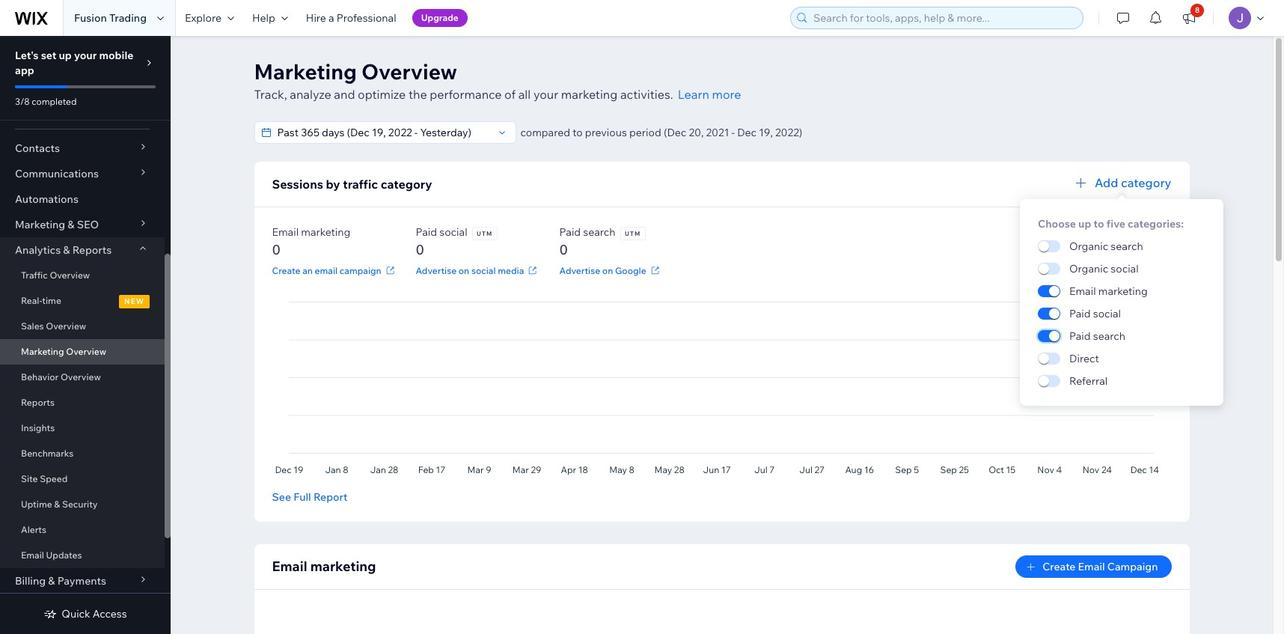 Task type: vqa. For each thing, say whether or not it's contained in the screenshot.
Marketing Overview link
yes



Task type: describe. For each thing, give the bounding box(es) containing it.
0 vertical spatial paid social
[[416, 225, 468, 239]]

organic for organic social
[[1070, 262, 1109, 276]]

sessions by traffic category
[[272, 177, 432, 192]]

site speed link
[[0, 466, 165, 492]]

see
[[272, 490, 291, 504]]

0 inside email marketing 0
[[272, 241, 281, 258]]

3/8
[[15, 96, 30, 107]]

by
[[326, 177, 340, 192]]

19,
[[759, 126, 773, 139]]

create email campaign button
[[1016, 556, 1172, 578]]

8 button
[[1173, 0, 1206, 36]]

& for billing
[[48, 574, 55, 588]]

quick
[[62, 607, 90, 621]]

2022)
[[776, 126, 803, 139]]

social up advertise on social media
[[440, 225, 468, 239]]

overview for behavior overview
[[61, 371, 101, 383]]

traffic
[[343, 177, 378, 192]]

hire a professional link
[[297, 0, 406, 36]]

overview for marketing overview
[[66, 346, 106, 357]]

create an email campaign
[[272, 265, 382, 276]]

automations
[[15, 192, 79, 206]]

on for paid search
[[603, 265, 613, 276]]

1 vertical spatial reports
[[21, 397, 55, 408]]

1 vertical spatial up
[[1079, 217, 1092, 231]]

categories:
[[1128, 217, 1185, 231]]

see full report
[[272, 490, 348, 504]]

email inside email marketing 0
[[272, 225, 299, 239]]

analytics & reports
[[15, 243, 112, 257]]

analytics & reports button
[[0, 237, 165, 263]]

security
[[62, 499, 98, 510]]

behavior overview
[[21, 371, 101, 383]]

referral
[[1070, 374, 1108, 388]]

campaign
[[340, 265, 382, 276]]

see full report button
[[272, 490, 348, 504]]

1 vertical spatial to
[[1094, 217, 1105, 231]]

alerts
[[21, 524, 46, 535]]

& for marketing
[[68, 218, 75, 231]]

all
[[519, 87, 531, 102]]

help
[[252, 11, 275, 25]]

email marketing 0
[[272, 225, 351, 258]]

uptime & security
[[21, 499, 98, 510]]

-
[[732, 126, 735, 139]]

a
[[329, 11, 334, 25]]

activities.
[[621, 87, 674, 102]]

marketing & seo
[[15, 218, 99, 231]]

organic for organic search
[[1070, 240, 1109, 253]]

sales overview
[[21, 320, 86, 332]]

five
[[1107, 217, 1126, 231]]

1 vertical spatial search
[[1111, 240, 1144, 253]]

sessions
[[272, 177, 323, 192]]

create an email campaign link
[[272, 264, 397, 277]]

3/8 completed
[[15, 96, 77, 107]]

marketing inside email marketing 0
[[301, 225, 351, 239]]

2 vertical spatial search
[[1094, 329, 1126, 343]]

marketing inside the marketing overview track, analyze and optimize the performance of all your marketing activities. learn more
[[561, 87, 618, 102]]

traffic overview link
[[0, 263, 165, 288]]

organic search
[[1070, 240, 1144, 253]]

marketing down report
[[310, 558, 376, 575]]

0 vertical spatial paid search
[[560, 225, 616, 239]]

reports inside popup button
[[72, 243, 112, 257]]

automations link
[[0, 186, 165, 212]]

performance
[[430, 87, 502, 102]]

overview for sales overview
[[46, 320, 86, 332]]

reports link
[[0, 390, 165, 416]]

professional
[[337, 11, 397, 25]]

1 vertical spatial email marketing
[[272, 558, 376, 575]]

payments
[[57, 574, 106, 588]]

create email campaign
[[1043, 560, 1159, 574]]

fusion
[[74, 11, 107, 25]]

help button
[[243, 0, 297, 36]]

0 for paid search
[[560, 241, 568, 258]]

0 vertical spatial email marketing
[[1070, 285, 1148, 298]]

upgrade button
[[412, 9, 468, 27]]

the
[[409, 87, 427, 102]]

billing
[[15, 574, 46, 588]]

20,
[[689, 126, 704, 139]]

advertise for social
[[416, 265, 457, 276]]

email
[[315, 265, 338, 276]]

an
[[303, 265, 313, 276]]

sidebar element
[[0, 36, 171, 634]]

let's set up your mobile app
[[15, 49, 134, 77]]

marketing for marketing overview track, analyze and optimize the performance of all your marketing activities. learn more
[[254, 58, 357, 85]]

traffic overview
[[21, 270, 90, 281]]

email inside button
[[1079, 560, 1106, 574]]

choose up to five categories:
[[1039, 217, 1185, 231]]

alerts link
[[0, 517, 165, 543]]

sales
[[21, 320, 44, 332]]

uptime
[[21, 499, 52, 510]]

real-time
[[21, 295, 61, 306]]

trading
[[109, 11, 147, 25]]

marketing for marketing & seo
[[15, 218, 65, 231]]

time
[[42, 295, 61, 306]]

utm for paid social
[[477, 230, 493, 237]]

add category
[[1095, 175, 1172, 190]]

mobile
[[99, 49, 134, 62]]

overview for traffic overview
[[50, 270, 90, 281]]

your inside let's set up your mobile app
[[74, 49, 97, 62]]

quick access button
[[44, 607, 127, 621]]

create for create an email campaign
[[272, 265, 301, 276]]

marketing down organic social
[[1099, 285, 1148, 298]]

communications button
[[0, 161, 165, 186]]

social down organic search
[[1111, 262, 1139, 276]]

marketing for marketing overview
[[21, 346, 64, 357]]



Task type: locate. For each thing, give the bounding box(es) containing it.
(dec
[[664, 126, 687, 139]]

0 horizontal spatial email marketing
[[272, 558, 376, 575]]

marketing inside marketing overview link
[[21, 346, 64, 357]]

overview up marketing overview
[[46, 320, 86, 332]]

media
[[498, 265, 524, 276]]

site speed
[[21, 473, 68, 484]]

2 advertise from the left
[[560, 265, 601, 276]]

1 vertical spatial your
[[534, 87, 559, 102]]

& left seo
[[68, 218, 75, 231]]

full
[[294, 490, 311, 504]]

learn more link
[[678, 85, 742, 103]]

advertise for search
[[560, 265, 601, 276]]

search up direct
[[1094, 329, 1126, 343]]

utm
[[477, 230, 493, 237], [625, 230, 641, 237]]

2 0 from the left
[[416, 241, 425, 258]]

0 horizontal spatial paid search
[[560, 225, 616, 239]]

up inside let's set up your mobile app
[[59, 49, 72, 62]]

overview
[[362, 58, 458, 85], [50, 270, 90, 281], [46, 320, 86, 332], [66, 346, 106, 357], [61, 371, 101, 383]]

0 vertical spatial up
[[59, 49, 72, 62]]

create inside button
[[1043, 560, 1076, 574]]

contacts
[[15, 142, 60, 155]]

paid search up the advertise on google
[[560, 225, 616, 239]]

& for uptime
[[54, 499, 60, 510]]

social left the media
[[472, 265, 496, 276]]

0 vertical spatial marketing
[[254, 58, 357, 85]]

previous
[[585, 126, 627, 139]]

1 utm from the left
[[477, 230, 493, 237]]

0 vertical spatial your
[[74, 49, 97, 62]]

email down organic social
[[1070, 285, 1097, 298]]

compared
[[521, 126, 571, 139]]

1 horizontal spatial paid search
[[1070, 329, 1126, 343]]

1 vertical spatial marketing
[[15, 218, 65, 231]]

1 vertical spatial create
[[1043, 560, 1076, 574]]

marketing
[[561, 87, 618, 102], [301, 225, 351, 239], [1099, 285, 1148, 298], [310, 558, 376, 575]]

track,
[[254, 87, 287, 102]]

speed
[[40, 473, 68, 484]]

benchmarks
[[21, 448, 74, 459]]

email down sessions on the top
[[272, 225, 299, 239]]

optimize
[[358, 87, 406, 102]]

paid social up advertise on social media
[[416, 225, 468, 239]]

& right billing
[[48, 574, 55, 588]]

1 horizontal spatial 0
[[416, 241, 425, 258]]

None field
[[273, 122, 493, 143]]

8
[[1196, 5, 1200, 15]]

campaign
[[1108, 560, 1159, 574]]

1 vertical spatial paid search
[[1070, 329, 1126, 343]]

email marketing down organic social
[[1070, 285, 1148, 298]]

2 horizontal spatial 0
[[560, 241, 568, 258]]

1 advertise from the left
[[416, 265, 457, 276]]

paid search up direct
[[1070, 329, 1126, 343]]

create
[[272, 265, 301, 276], [1043, 560, 1076, 574]]

category right add
[[1122, 175, 1172, 190]]

social down organic social
[[1094, 307, 1122, 320]]

organic up organic social
[[1070, 240, 1109, 253]]

utm up google
[[625, 230, 641, 237]]

marketing up analytics
[[15, 218, 65, 231]]

2 organic from the top
[[1070, 262, 1109, 276]]

analyze
[[290, 87, 331, 102]]

advertise left the media
[[416, 265, 457, 276]]

up right choose
[[1079, 217, 1092, 231]]

paid social down organic social
[[1070, 307, 1122, 320]]

utm up advertise on social media "link"
[[477, 230, 493, 237]]

advertise left google
[[560, 265, 601, 276]]

upgrade
[[421, 12, 459, 23]]

email inside sidebar element
[[21, 550, 44, 561]]

on left the media
[[459, 265, 470, 276]]

insights link
[[0, 416, 165, 441]]

1 vertical spatial paid social
[[1070, 307, 1122, 320]]

Search for tools, apps, help & more... field
[[809, 7, 1079, 28]]

to left previous
[[573, 126, 583, 139]]

email down 'see' in the left of the page
[[272, 558, 307, 575]]

1 horizontal spatial email marketing
[[1070, 285, 1148, 298]]

paid search
[[560, 225, 616, 239], [1070, 329, 1126, 343]]

marketing & seo button
[[0, 212, 165, 237]]

0 up advertise on social media
[[416, 241, 425, 258]]

email down alerts
[[21, 550, 44, 561]]

utm for paid search
[[625, 230, 641, 237]]

choose
[[1039, 217, 1077, 231]]

1 horizontal spatial advertise
[[560, 265, 601, 276]]

up right set
[[59, 49, 72, 62]]

paid social
[[416, 225, 468, 239], [1070, 307, 1122, 320]]

0 horizontal spatial advertise
[[416, 265, 457, 276]]

1 organic from the top
[[1070, 240, 1109, 253]]

advertise on google link
[[560, 264, 662, 277]]

1 on from the left
[[459, 265, 470, 276]]

advertise on google
[[560, 265, 647, 276]]

0 horizontal spatial up
[[59, 49, 72, 62]]

1 horizontal spatial category
[[1122, 175, 1172, 190]]

& for analytics
[[63, 243, 70, 257]]

marketing up "behavior"
[[21, 346, 64, 357]]

create left campaign
[[1043, 560, 1076, 574]]

insights
[[21, 422, 55, 434]]

0 vertical spatial organic
[[1070, 240, 1109, 253]]

benchmarks link
[[0, 441, 165, 466]]

organic down organic search
[[1070, 262, 1109, 276]]

billing & payments
[[15, 574, 106, 588]]

marketing overview
[[21, 346, 106, 357]]

0 horizontal spatial category
[[381, 177, 432, 192]]

1 horizontal spatial up
[[1079, 217, 1092, 231]]

category inside button
[[1122, 175, 1172, 190]]

marketing inside marketing & seo dropdown button
[[15, 218, 65, 231]]

0 up the advertise on google
[[560, 241, 568, 258]]

report
[[314, 490, 348, 504]]

learn
[[678, 87, 710, 102]]

of
[[505, 87, 516, 102]]

1 horizontal spatial reports
[[72, 243, 112, 257]]

&
[[68, 218, 75, 231], [63, 243, 70, 257], [54, 499, 60, 510], [48, 574, 55, 588]]

email left campaign
[[1079, 560, 1106, 574]]

0 up create an email campaign at the top
[[272, 241, 281, 258]]

1 horizontal spatial on
[[603, 265, 613, 276]]

& inside popup button
[[63, 243, 70, 257]]

2 vertical spatial marketing
[[21, 346, 64, 357]]

1 horizontal spatial your
[[534, 87, 559, 102]]

0 horizontal spatial 0
[[272, 241, 281, 258]]

0 horizontal spatial create
[[272, 265, 301, 276]]

on left google
[[603, 265, 613, 276]]

updates
[[46, 550, 82, 561]]

search up the advertise on google
[[583, 225, 616, 239]]

advertise inside "link"
[[416, 265, 457, 276]]

category
[[1122, 175, 1172, 190], [381, 177, 432, 192]]

2 on from the left
[[603, 265, 613, 276]]

google
[[615, 265, 647, 276]]

1 vertical spatial organic
[[1070, 262, 1109, 276]]

0 horizontal spatial your
[[74, 49, 97, 62]]

more
[[712, 87, 742, 102]]

create left an
[[272, 265, 301, 276]]

& down marketing & seo
[[63, 243, 70, 257]]

marketing overview track, analyze and optimize the performance of all your marketing activities. learn more
[[254, 58, 742, 102]]

overview inside the marketing overview track, analyze and optimize the performance of all your marketing activities. learn more
[[362, 58, 458, 85]]

social inside "link"
[[472, 265, 496, 276]]

1 horizontal spatial to
[[1094, 217, 1105, 231]]

search down five
[[1111, 240, 1144, 253]]

0 vertical spatial search
[[583, 225, 616, 239]]

email marketing down report
[[272, 558, 376, 575]]

0 vertical spatial to
[[573, 126, 583, 139]]

dec
[[738, 126, 757, 139]]

create for create email campaign
[[1043, 560, 1076, 574]]

new
[[124, 297, 145, 306]]

category right the traffic
[[381, 177, 432, 192]]

overview down analytics & reports
[[50, 270, 90, 281]]

email updates link
[[0, 543, 165, 568]]

overview up "the" in the top left of the page
[[362, 58, 458, 85]]

reports up insights
[[21, 397, 55, 408]]

1 horizontal spatial paid social
[[1070, 307, 1122, 320]]

communications
[[15, 167, 99, 180]]

0 horizontal spatial reports
[[21, 397, 55, 408]]

& right the uptime
[[54, 499, 60, 510]]

0 vertical spatial create
[[272, 265, 301, 276]]

marketing up 'analyze'
[[254, 58, 357, 85]]

2 utm from the left
[[625, 230, 641, 237]]

1 0 from the left
[[272, 241, 281, 258]]

site
[[21, 473, 38, 484]]

email marketing
[[1070, 285, 1148, 298], [272, 558, 376, 575]]

up
[[59, 49, 72, 62], [1079, 217, 1092, 231]]

your inside the marketing overview track, analyze and optimize the performance of all your marketing activities. learn more
[[534, 87, 559, 102]]

reports down seo
[[72, 243, 112, 257]]

seo
[[77, 218, 99, 231]]

real-
[[21, 295, 42, 306]]

fusion trading
[[74, 11, 147, 25]]

0 vertical spatial reports
[[72, 243, 112, 257]]

0 horizontal spatial utm
[[477, 230, 493, 237]]

1 horizontal spatial create
[[1043, 560, 1076, 574]]

organic
[[1070, 240, 1109, 253], [1070, 262, 1109, 276]]

and
[[334, 87, 355, 102]]

0 horizontal spatial paid social
[[416, 225, 468, 239]]

organic social
[[1070, 262, 1139, 276]]

0 for paid social
[[416, 241, 425, 258]]

email updates
[[21, 550, 82, 561]]

contacts button
[[0, 136, 165, 161]]

on for paid social
[[459, 265, 470, 276]]

0 horizontal spatial on
[[459, 265, 470, 276]]

2021
[[706, 126, 730, 139]]

overview for marketing overview track, analyze and optimize the performance of all your marketing activities. learn more
[[362, 58, 458, 85]]

access
[[93, 607, 127, 621]]

explore
[[185, 11, 222, 25]]

let's
[[15, 49, 39, 62]]

marketing inside the marketing overview track, analyze and optimize the performance of all your marketing activities. learn more
[[254, 58, 357, 85]]

traffic
[[21, 270, 48, 281]]

add
[[1095, 175, 1119, 190]]

marketing up email
[[301, 225, 351, 239]]

1 horizontal spatial utm
[[625, 230, 641, 237]]

analytics
[[15, 243, 61, 257]]

sales overview link
[[0, 314, 165, 339]]

3 0 from the left
[[560, 241, 568, 258]]

on inside "link"
[[459, 265, 470, 276]]

0 horizontal spatial to
[[573, 126, 583, 139]]

0
[[272, 241, 281, 258], [416, 241, 425, 258], [560, 241, 568, 258]]

to left five
[[1094, 217, 1105, 231]]

your right all
[[534, 87, 559, 102]]

period
[[630, 126, 662, 139]]

overview down marketing overview link
[[61, 371, 101, 383]]

marketing up previous
[[561, 87, 618, 102]]

compared to previous period (dec 20, 2021 - dec 19, 2022)
[[521, 126, 803, 139]]

overview down the sales overview link
[[66, 346, 106, 357]]

your left mobile
[[74, 49, 97, 62]]

quick access
[[62, 607, 127, 621]]



